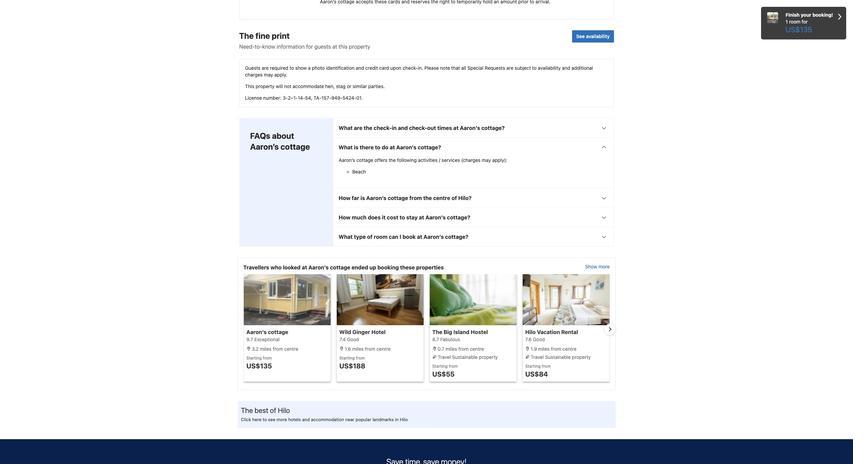 Task type: describe. For each thing, give the bounding box(es) containing it.
accommodation
[[311, 418, 344, 423]]

/
[[439, 158, 441, 163]]

number:
[[263, 95, 282, 101]]

up
[[370, 265, 376, 271]]

or
[[347, 84, 352, 89]]

show
[[296, 65, 307, 71]]

14-
[[298, 95, 305, 101]]

at right looked
[[302, 265, 307, 271]]

starting for us$55
[[433, 364, 448, 370]]

5424-
[[343, 95, 357, 101]]

i
[[400, 234, 402, 240]]

show
[[586, 264, 598, 270]]

availability inside button
[[586, 33, 610, 39]]

to left show
[[290, 65, 294, 71]]

0.7
[[438, 347, 445, 352]]

may inside guests are required to show a photo identification and credit card upon check-in. please note that all special requests are subject to availability and additional charges may apply.
[[264, 72, 273, 78]]

cottage up the beach
[[357, 158, 374, 163]]

1.9
[[531, 347, 537, 352]]

3.2
[[252, 347, 259, 352]]

popular
[[356, 418, 372, 423]]

2 vertical spatial the
[[424, 195, 432, 201]]

subject
[[515, 65, 531, 71]]

at inside 'the fine print need-to-know information for guests at this property'
[[333, 44, 337, 50]]

more inside the best of hilo click here to see more hotels and accommodation near popular landmarks in hilo
[[277, 418, 287, 423]]

1 horizontal spatial more
[[599, 264, 610, 270]]

required
[[270, 65, 289, 71]]

cottage? up activities
[[418, 145, 441, 151]]

what are the check-in and check-out times at aaron's cottage?
[[339, 125, 505, 131]]

offers
[[375, 158, 388, 163]]

that
[[452, 65, 460, 71]]

print
[[272, 31, 290, 41]]

type
[[354, 234, 366, 240]]

1
[[786, 19, 788, 25]]

looked
[[283, 265, 301, 271]]

photo
[[312, 65, 325, 71]]

times
[[438, 125, 452, 131]]

finish your booking! 1 room for us$135
[[786, 12, 834, 34]]

cottage left 'ended'
[[330, 265, 351, 271]]

cottage inside faqs about aaron's cottage
[[281, 142, 310, 152]]

cottage inside dropdown button
[[388, 195, 408, 201]]

aaron's right book
[[424, 234, 444, 240]]

identification
[[326, 65, 355, 71]]

949-
[[332, 95, 343, 101]]

property down rental
[[572, 355, 591, 361]]

travel sustainable property for us$84
[[530, 355, 591, 361]]

how far is aaron's cottage from the centre of hilo?
[[339, 195, 472, 201]]

sustainable for us$84
[[546, 355, 571, 361]]

us$135 inside finish your booking! 1 room for us$135
[[786, 25, 813, 34]]

stag
[[336, 84, 346, 89]]

1.9 miles from centre
[[530, 347, 577, 352]]

1 horizontal spatial hilo
[[400, 418, 408, 423]]

for inside finish your booking! 1 room for us$135
[[802, 19, 809, 25]]

stay
[[407, 215, 418, 221]]

do
[[382, 145, 389, 151]]

can
[[389, 234, 399, 240]]

0 vertical spatial of
[[452, 195, 457, 201]]

01.
[[357, 95, 363, 101]]

rightchevron image
[[839, 12, 842, 22]]

property down hostel
[[479, 355, 498, 361]]

hotel
[[372, 330, 386, 336]]

island
[[454, 330, 470, 336]]

hotels
[[289, 418, 301, 423]]

the for the fine print
[[239, 31, 254, 41]]

it
[[382, 215, 386, 221]]

does
[[368, 215, 381, 221]]

wild
[[340, 330, 351, 336]]

license number: 3-2–1-14-54, ta-157-949-5424-01.
[[245, 95, 363, 101]]

from inside starting from us$135
[[263, 356, 272, 361]]

will
[[276, 84, 283, 89]]

starting for us$84
[[526, 364, 541, 370]]

charges
[[245, 72, 263, 78]]

cottage inside aaron's cottage 9.7 exceptional
[[268, 330, 289, 336]]

travel sustainable property for us$55
[[437, 355, 498, 361]]

to right subject
[[533, 65, 537, 71]]

ta-
[[314, 95, 322, 101]]

us$55
[[433, 371, 455, 379]]

these
[[400, 265, 415, 271]]

are for guests are required to show a photo identification and credit card upon check-in. please note that all special requests are subject to availability and additional charges may apply.
[[262, 65, 269, 71]]

centre for hilo vacation rental
[[563, 347, 577, 352]]

booking
[[378, 265, 399, 271]]

requests
[[485, 65, 506, 71]]

best
[[255, 407, 269, 415]]

from inside starting from us$55
[[449, 364, 458, 370]]

what is there to do at aaron's cottage? button
[[334, 138, 614, 157]]

additional
[[572, 65, 594, 71]]

travel for us$55
[[438, 355, 451, 361]]

aaron's up what is there to do at aaron's cottage? dropdown button
[[460, 125, 481, 131]]

how for how much does it cost to stay at aaron's cottage?
[[339, 215, 351, 221]]

miles for big
[[446, 347, 458, 352]]

from inside dropdown button
[[410, 195, 422, 201]]

from down hilo vacation rental 7.6 good
[[551, 347, 562, 352]]

guests are required to show a photo identification and credit card upon check-in. please note that all special requests are subject to availability and additional charges may apply.
[[245, 65, 594, 78]]

big
[[444, 330, 453, 336]]

starting for us$188
[[340, 356, 355, 361]]

aaron's up following
[[397, 145, 417, 151]]

room inside what type of room can i book at aaron's cottage? dropdown button
[[374, 234, 388, 240]]

special
[[468, 65, 484, 71]]

travellers
[[244, 265, 269, 271]]

see availability button
[[573, 30, 614, 43]]

and inside what are the check-in and check-out times at aaron's cottage? dropdown button
[[398, 125, 408, 131]]

license
[[245, 95, 262, 101]]

this
[[339, 44, 348, 50]]

cottage? down how much does it cost to stay at aaron's cottage? "dropdown button"
[[445, 234, 469, 240]]

beach
[[353, 169, 366, 175]]

3-
[[283, 95, 288, 101]]

2–1-
[[288, 95, 298, 101]]

the for the best of hilo
[[241, 407, 253, 415]]

3.2 miles from centre
[[251, 347, 299, 352]]

and left credit on the top of the page
[[356, 65, 364, 71]]

see
[[268, 418, 276, 423]]

vacation
[[537, 330, 560, 336]]

what type of room can i book at aaron's cottage? button
[[334, 228, 614, 247]]

hen,
[[325, 84, 335, 89]]

centre for wild ginger hotel
[[377, 347, 391, 352]]

for inside 'the fine print need-to-know information for guests at this property'
[[306, 44, 313, 50]]

out
[[428, 125, 436, 131]]

about
[[272, 131, 294, 141]]

show more
[[586, 264, 610, 270]]

check- left the times
[[409, 125, 428, 131]]

hostel
[[471, 330, 488, 336]]



Task type: vqa. For each thing, say whether or not it's contained in the screenshot.
the top 'rates'
no



Task type: locate. For each thing, give the bounding box(es) containing it.
1 horizontal spatial for
[[802, 19, 809, 25]]

finish
[[786, 12, 800, 18]]

check-
[[403, 65, 418, 71], [374, 125, 392, 131], [409, 125, 428, 131]]

how
[[339, 195, 351, 201], [339, 215, 351, 221]]

room down finish
[[790, 19, 801, 25]]

a
[[308, 65, 311, 71]]

near
[[346, 418, 355, 423]]

1 horizontal spatial are
[[354, 125, 363, 131]]

is
[[354, 145, 359, 151], [361, 195, 365, 201]]

what for what are the check-in and check-out times at aaron's cottage?
[[339, 125, 353, 131]]

1 vertical spatial how
[[339, 215, 351, 221]]

see availability
[[577, 33, 610, 39]]

us$135 inside region
[[247, 363, 272, 371]]

and inside the best of hilo click here to see more hotels and accommodation near popular landmarks in hilo
[[302, 418, 310, 423]]

2 horizontal spatial the
[[424, 195, 432, 201]]

who
[[271, 265, 282, 271]]

0 vertical spatial for
[[802, 19, 809, 25]]

all
[[462, 65, 467, 71]]

miles for cottage
[[260, 347, 272, 352]]

cottage? up what is there to do at aaron's cottage? dropdown button
[[482, 125, 505, 131]]

0 vertical spatial availability
[[586, 33, 610, 39]]

what left type
[[339, 234, 353, 240]]

1 vertical spatial may
[[482, 158, 491, 163]]

0 horizontal spatial travel sustainable property
[[437, 355, 498, 361]]

to-
[[255, 44, 262, 50]]

credit
[[366, 65, 378, 71]]

2 vertical spatial hilo
[[400, 418, 408, 423]]

the big island hostel 8.7 fabulous
[[433, 330, 488, 343]]

travel sustainable property down 0.7 miles from centre on the right of the page
[[437, 355, 498, 361]]

7.4 good
[[340, 337, 359, 343]]

from
[[410, 195, 422, 201], [273, 347, 283, 352], [365, 347, 376, 352], [459, 347, 469, 352], [551, 347, 562, 352], [263, 356, 272, 361], [356, 356, 365, 361], [449, 364, 458, 370], [542, 364, 551, 370]]

hilo up 7.6 good
[[526, 330, 536, 336]]

of inside the best of hilo click here to see more hotels and accommodation near popular landmarks in hilo
[[270, 407, 276, 415]]

hilo up hotels
[[278, 407, 290, 415]]

starting up us$55
[[433, 364, 448, 370]]

cottage? inside "dropdown button"
[[447, 215, 471, 221]]

how inside "dropdown button"
[[339, 215, 351, 221]]

note
[[441, 65, 450, 71]]

0 horizontal spatial for
[[306, 44, 313, 50]]

here
[[253, 418, 262, 423]]

1 travel from the left
[[438, 355, 451, 361]]

at right the times
[[454, 125, 459, 131]]

region containing us$135
[[238, 275, 616, 385]]

upon
[[391, 65, 402, 71]]

0.7 miles from centre
[[437, 347, 484, 352]]

0 vertical spatial in
[[392, 125, 397, 131]]

what type of room can i book at aaron's cottage?
[[339, 234, 469, 240]]

and left additional
[[563, 65, 571, 71]]

2 travel from the left
[[531, 355, 544, 361]]

2 miles from the left
[[353, 347, 364, 352]]

there
[[360, 145, 374, 151]]

1 horizontal spatial room
[[790, 19, 801, 25]]

room inside finish your booking! 1 room for us$135
[[790, 19, 801, 25]]

of for room
[[367, 234, 373, 240]]

aaron's inside aaron's cottage 9.7 exceptional
[[247, 330, 267, 336]]

0 vertical spatial room
[[790, 19, 801, 25]]

sustainable
[[453, 355, 478, 361], [546, 355, 571, 361]]

the up the there
[[364, 125, 373, 131]]

the inside 'the fine print need-to-know information for guests at this property'
[[239, 31, 254, 41]]

starting inside starting from us$84
[[526, 364, 541, 370]]

much
[[352, 215, 367, 221]]

0 vertical spatial how
[[339, 195, 351, 201]]

of for hilo
[[270, 407, 276, 415]]

9.7 exceptional
[[247, 337, 280, 343]]

1 vertical spatial of
[[367, 234, 373, 240]]

0 vertical spatial what
[[339, 125, 353, 131]]

starting from us$188
[[340, 356, 366, 371]]

availability
[[586, 33, 610, 39], [538, 65, 561, 71]]

how left far
[[339, 195, 351, 201]]

property inside 'the fine print need-to-know information for guests at this property'
[[349, 44, 370, 50]]

ginger
[[353, 330, 370, 336]]

travel sustainable property
[[437, 355, 498, 361], [530, 355, 591, 361]]

2 horizontal spatial of
[[452, 195, 457, 201]]

parties.
[[369, 84, 385, 89]]

centre for the big island hostel
[[470, 347, 484, 352]]

may left 'apply):'
[[482, 158, 491, 163]]

7.6 good
[[526, 337, 545, 343]]

availability inside guests are required to show a photo identification and credit card upon check-in. please note that all special requests are subject to availability and additional charges may apply.
[[538, 65, 561, 71]]

centre
[[434, 195, 451, 201], [284, 347, 299, 352], [377, 347, 391, 352], [470, 347, 484, 352], [563, 347, 577, 352]]

what down 5424-
[[339, 125, 353, 131]]

1 horizontal spatial us$135
[[786, 25, 813, 34]]

aaron's cottage 9.7 exceptional
[[247, 330, 289, 343]]

from down the big island hostel 8.7 fabulous
[[459, 347, 469, 352]]

miles down 9.7 exceptional
[[260, 347, 272, 352]]

what inside what is there to do at aaron's cottage? dropdown button
[[339, 145, 353, 151]]

cottage up the cost
[[388, 195, 408, 201]]

miles right 0.7
[[446, 347, 458, 352]]

8.7 fabulous
[[433, 337, 461, 343]]

starting inside starting from us$55
[[433, 364, 448, 370]]

1.6 miles from centre
[[344, 347, 391, 352]]

0 vertical spatial the
[[239, 31, 254, 41]]

0 horizontal spatial the
[[364, 125, 373, 131]]

how inside dropdown button
[[339, 195, 351, 201]]

in inside what are the check-in and check-out times at aaron's cottage? dropdown button
[[392, 125, 397, 131]]

starting for us$135
[[247, 356, 262, 361]]

from down wild ginger hotel 7.4 good at the left bottom of the page
[[365, 347, 376, 352]]

check- up do on the top left of page
[[374, 125, 392, 131]]

travel sustainable property down '1.9 miles from centre'
[[530, 355, 591, 361]]

of right type
[[367, 234, 373, 240]]

what for what is there to do at aaron's cottage?
[[339, 145, 353, 151]]

the up need-
[[239, 31, 254, 41]]

not
[[284, 84, 292, 89]]

your
[[802, 12, 812, 18]]

aaron's
[[460, 125, 481, 131], [250, 142, 279, 152], [397, 145, 417, 151], [339, 158, 355, 163], [367, 195, 387, 201], [426, 215, 446, 221], [424, 234, 444, 240], [309, 265, 329, 271], [247, 330, 267, 336]]

cottage up 9.7 exceptional
[[268, 330, 289, 336]]

may inside "accordion control" element
[[482, 158, 491, 163]]

centre down aaron's cottage 9.7 exceptional at the bottom of page
[[284, 347, 299, 352]]

from down aaron's cottage 9.7 exceptional at the bottom of page
[[273, 347, 283, 352]]

aaron's inside "dropdown button"
[[426, 215, 446, 221]]

centre down hostel
[[470, 347, 484, 352]]

of
[[452, 195, 457, 201], [367, 234, 373, 240], [270, 407, 276, 415]]

are inside dropdown button
[[354, 125, 363, 131]]

see
[[577, 33, 585, 39]]

2 vertical spatial of
[[270, 407, 276, 415]]

1 vertical spatial us$135
[[247, 363, 272, 371]]

0 horizontal spatial is
[[354, 145, 359, 151]]

1 vertical spatial what
[[339, 145, 353, 151]]

0 vertical spatial the
[[364, 125, 373, 131]]

1 horizontal spatial travel sustainable property
[[530, 355, 591, 361]]

more right see
[[277, 418, 287, 423]]

the right offers
[[389, 158, 396, 163]]

of left hilo?
[[452, 195, 457, 201]]

1 vertical spatial more
[[277, 418, 287, 423]]

1 horizontal spatial sustainable
[[546, 355, 571, 361]]

what are the check-in and check-out times at aaron's cottage? button
[[334, 119, 614, 138]]

accordion control element
[[333, 118, 614, 247]]

starting down 1.6
[[340, 356, 355, 361]]

4 miles from the left
[[539, 347, 550, 352]]

0 horizontal spatial of
[[270, 407, 276, 415]]

travellers who looked at aaron's cottage ended up booking these properties
[[244, 265, 444, 271]]

3 what from the top
[[339, 234, 353, 240]]

cottage down about
[[281, 142, 310, 152]]

starting down 3.2
[[247, 356, 262, 361]]

what left the there
[[339, 145, 353, 151]]

for
[[802, 19, 809, 25], [306, 44, 313, 50]]

starting from us$84
[[526, 364, 551, 379]]

the
[[239, 31, 254, 41], [433, 330, 443, 336], [241, 407, 253, 415]]

centre down rental
[[563, 347, 577, 352]]

aaron's right stay at left
[[426, 215, 446, 221]]

availability right see
[[586, 33, 610, 39]]

in up the 'what is there to do at aaron's cottage?'
[[392, 125, 397, 131]]

what inside what type of room can i book at aaron's cottage? dropdown button
[[339, 234, 353, 240]]

miles right 1.9
[[539, 347, 550, 352]]

availability right subject
[[538, 65, 561, 71]]

1 horizontal spatial travel
[[531, 355, 544, 361]]

starting
[[247, 356, 262, 361], [340, 356, 355, 361], [433, 364, 448, 370], [526, 364, 541, 370]]

is right far
[[361, 195, 365, 201]]

1 sustainable from the left
[[453, 355, 478, 361]]

in right the landmarks
[[395, 418, 399, 423]]

2 vertical spatial what
[[339, 234, 353, 240]]

1 horizontal spatial the
[[389, 158, 396, 163]]

0 horizontal spatial may
[[264, 72, 273, 78]]

aaron's cottage offers the following activities / services (charges may apply):
[[339, 158, 508, 163]]

at left this
[[333, 44, 337, 50]]

us$135
[[786, 25, 813, 34], [247, 363, 272, 371]]

0 vertical spatial us$135
[[786, 25, 813, 34]]

more right show
[[599, 264, 610, 270]]

starting inside starting from us$188
[[340, 356, 355, 361]]

are for what are the check-in and check-out times at aaron's cottage?
[[354, 125, 363, 131]]

to left see
[[263, 418, 267, 423]]

following
[[397, 158, 417, 163]]

booking!
[[813, 12, 834, 18]]

landmarks
[[373, 418, 394, 423]]

1 travel sustainable property from the left
[[437, 355, 498, 361]]

starting from us$55
[[433, 364, 458, 379]]

for down your
[[802, 19, 809, 25]]

miles for vacation
[[539, 347, 550, 352]]

to inside "dropdown button"
[[400, 215, 405, 221]]

1 vertical spatial for
[[306, 44, 313, 50]]

travel for us$84
[[531, 355, 544, 361]]

1 miles from the left
[[260, 347, 272, 352]]

(charges
[[462, 158, 481, 163]]

from down 3.2 miles from centre
[[263, 356, 272, 361]]

from up us$84
[[542, 364, 551, 370]]

sustainable down 0.7 miles from centre on the right of the page
[[453, 355, 478, 361]]

of up see
[[270, 407, 276, 415]]

are
[[262, 65, 269, 71], [507, 65, 514, 71], [354, 125, 363, 131]]

1 horizontal spatial of
[[367, 234, 373, 240]]

aaron's up does
[[367, 195, 387, 201]]

us$135 down 3.2
[[247, 363, 272, 371]]

to inside the best of hilo click here to see more hotels and accommodation near popular landmarks in hilo
[[263, 418, 267, 423]]

aaron's right looked
[[309, 265, 329, 271]]

0 horizontal spatial availability
[[538, 65, 561, 71]]

at right stay at left
[[419, 215, 425, 221]]

faqs about aaron's cottage
[[250, 131, 310, 152]]

apply):
[[493, 158, 508, 163]]

miles right 1.6
[[353, 347, 364, 352]]

may left apply.
[[264, 72, 273, 78]]

in inside the best of hilo click here to see more hotels and accommodation near popular landmarks in hilo
[[395, 418, 399, 423]]

hilo inside hilo vacation rental 7.6 good
[[526, 330, 536, 336]]

0 vertical spatial more
[[599, 264, 610, 270]]

are up the there
[[354, 125, 363, 131]]

2 sustainable from the left
[[546, 355, 571, 361]]

aaron's up 9.7 exceptional
[[247, 330, 267, 336]]

2 horizontal spatial hilo
[[526, 330, 536, 336]]

at right do on the top left of page
[[390, 145, 395, 151]]

0 horizontal spatial room
[[374, 234, 388, 240]]

region
[[238, 275, 616, 385]]

1 what from the top
[[339, 125, 353, 131]]

hilo vacation rental 7.6 good
[[526, 330, 579, 343]]

from inside starting from us$188
[[356, 356, 365, 361]]

is left the there
[[354, 145, 359, 151]]

aaron's up the beach
[[339, 158, 355, 163]]

cottage
[[281, 142, 310, 152], [357, 158, 374, 163], [388, 195, 408, 201], [330, 265, 351, 271], [268, 330, 289, 336]]

1 vertical spatial hilo
[[278, 407, 290, 415]]

property
[[349, 44, 370, 50], [256, 84, 275, 89], [479, 355, 498, 361], [572, 355, 591, 361]]

at inside "dropdown button"
[[419, 215, 425, 221]]

1 vertical spatial in
[[395, 418, 399, 423]]

property right this
[[349, 44, 370, 50]]

1 how from the top
[[339, 195, 351, 201]]

how left much
[[339, 215, 351, 221]]

1 vertical spatial the
[[389, 158, 396, 163]]

and up the 'what is there to do at aaron's cottage?'
[[398, 125, 408, 131]]

hilo right the landmarks
[[400, 418, 408, 423]]

starting up us$84
[[526, 364, 541, 370]]

0 horizontal spatial us$135
[[247, 363, 272, 371]]

need-
[[239, 44, 255, 50]]

54,
[[305, 95, 313, 101]]

us$84
[[526, 371, 548, 379]]

what for what type of room can i book at aaron's cottage?
[[339, 234, 353, 240]]

travel down 1.9
[[531, 355, 544, 361]]

1 horizontal spatial is
[[361, 195, 365, 201]]

starting from us$135
[[247, 356, 272, 371]]

1 vertical spatial availability
[[538, 65, 561, 71]]

travel down 0.7
[[438, 355, 451, 361]]

show more link
[[586, 264, 610, 272]]

0 vertical spatial may
[[264, 72, 273, 78]]

what is there to do at aaron's cottage?
[[339, 145, 441, 151]]

are right guests
[[262, 65, 269, 71]]

centre for aaron's cottage
[[284, 347, 299, 352]]

hilo
[[526, 330, 536, 336], [278, 407, 290, 415], [400, 418, 408, 423]]

accommodate
[[293, 84, 324, 89]]

0 horizontal spatial travel
[[438, 355, 451, 361]]

to left do on the top left of page
[[375, 145, 381, 151]]

sustainable for us$55
[[453, 355, 478, 361]]

miles for ginger
[[353, 347, 364, 352]]

what inside what are the check-in and check-out times at aaron's cottage? dropdown button
[[339, 125, 353, 131]]

how much does it cost to stay at aaron's cottage? button
[[334, 208, 614, 227]]

at
[[333, 44, 337, 50], [454, 125, 459, 131], [390, 145, 395, 151], [419, 215, 425, 221], [417, 234, 423, 240], [302, 265, 307, 271]]

0 horizontal spatial hilo
[[278, 407, 290, 415]]

centre down hotel
[[377, 347, 391, 352]]

the inside the big island hostel 8.7 fabulous
[[433, 330, 443, 336]]

us$188
[[340, 363, 366, 371]]

sustainable down '1.9 miles from centre'
[[546, 355, 571, 361]]

from up 'us$188'
[[356, 356, 365, 361]]

the up how much does it cost to stay at aaron's cottage?
[[424, 195, 432, 201]]

at right book
[[417, 234, 423, 240]]

to inside dropdown button
[[375, 145, 381, 151]]

from up stay at left
[[410, 195, 422, 201]]

0 vertical spatial is
[[354, 145, 359, 151]]

2 horizontal spatial are
[[507, 65, 514, 71]]

1 vertical spatial the
[[433, 330, 443, 336]]

from up us$55
[[449, 364, 458, 370]]

2 travel sustainable property from the left
[[530, 355, 591, 361]]

1 vertical spatial room
[[374, 234, 388, 240]]

to left stay at left
[[400, 215, 405, 221]]

the left 'big'
[[433, 330, 443, 336]]

please
[[425, 65, 439, 71]]

1 horizontal spatial availability
[[586, 33, 610, 39]]

far
[[352, 195, 360, 201]]

activities
[[418, 158, 438, 163]]

the for the big island hostel
[[433, 330, 443, 336]]

0 horizontal spatial sustainable
[[453, 355, 478, 361]]

cottage? down hilo?
[[447, 215, 471, 221]]

the best of hilo click here to see more hotels and accommodation near popular landmarks in hilo
[[241, 407, 408, 423]]

1 vertical spatial is
[[361, 195, 365, 201]]

0 horizontal spatial more
[[277, 418, 287, 423]]

3 miles from the left
[[446, 347, 458, 352]]

check- inside guests are required to show a photo identification and credit card upon check-in. please note that all special requests are subject to availability and additional charges may apply.
[[403, 65, 418, 71]]

centre inside dropdown button
[[434, 195, 451, 201]]

starting inside starting from us$135
[[247, 356, 262, 361]]

1 horizontal spatial may
[[482, 158, 491, 163]]

guests
[[245, 65, 261, 71]]

2 how from the top
[[339, 215, 351, 221]]

from inside starting from us$84
[[542, 364, 551, 370]]

wild ginger hotel 7.4 good
[[340, 330, 386, 343]]

centre left hilo?
[[434, 195, 451, 201]]

and right hotels
[[302, 418, 310, 423]]

property up number:
[[256, 84, 275, 89]]

2 what from the top
[[339, 145, 353, 151]]

0 vertical spatial hilo
[[526, 330, 536, 336]]

the inside the best of hilo click here to see more hotels and accommodation near popular landmarks in hilo
[[241, 407, 253, 415]]

how for how far is aaron's cottage from the centre of hilo?
[[339, 195, 351, 201]]

are left subject
[[507, 65, 514, 71]]

aaron's inside faqs about aaron's cottage
[[250, 142, 279, 152]]

aaron's down faqs
[[250, 142, 279, 152]]

0 horizontal spatial are
[[262, 65, 269, 71]]

the up "click" on the left
[[241, 407, 253, 415]]

2 vertical spatial the
[[241, 407, 253, 415]]

room left can
[[374, 234, 388, 240]]



